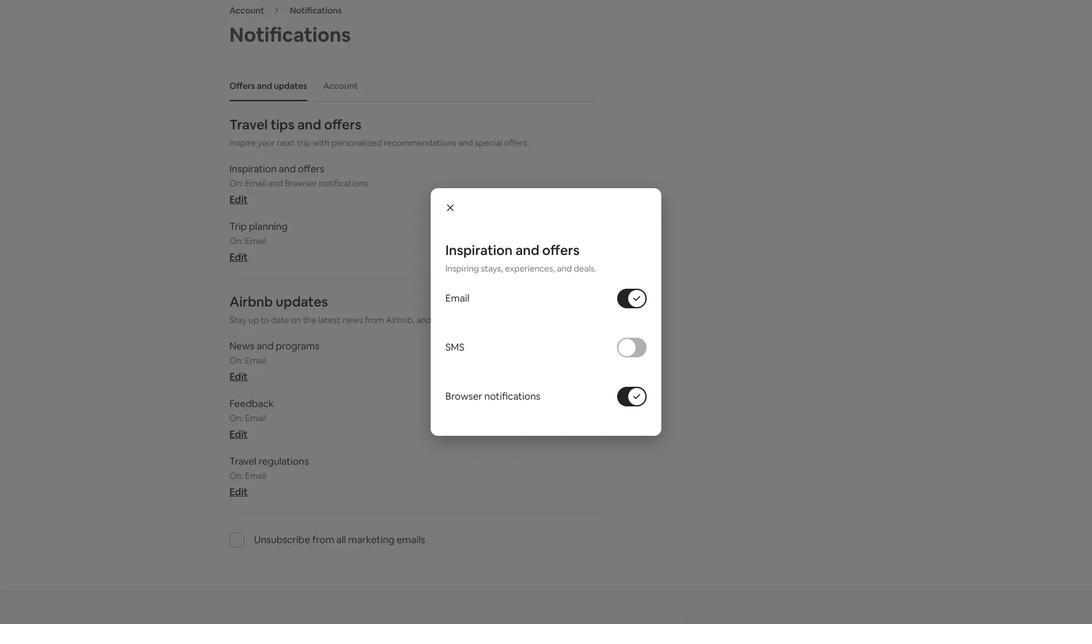 Task type: describe. For each thing, give the bounding box(es) containing it.
on
[[291, 315, 301, 326]]

offers inside travel tips and offers inspire your next trip with personalized recommendations and special offers.
[[324, 116, 362, 133]]

offers for inspiration and offers on: email and browser notifications edit
[[298, 163, 324, 176]]

know
[[456, 315, 478, 326]]

travel regulations on: email edit
[[230, 455, 309, 499]]

and up experiences,
[[516, 242, 540, 259]]

travel for tips
[[230, 116, 268, 133]]

airbnb,
[[386, 315, 415, 326]]

offers for inspiration and offers inspiring stays, experiences, and deals.
[[542, 242, 580, 259]]

date
[[271, 315, 289, 326]]

can
[[512, 315, 526, 326]]

and inside airbnb updates stay up to date on the latest news from airbnb, and let us know how we can improve.
[[417, 315, 432, 326]]

we
[[498, 315, 510, 326]]

us
[[446, 315, 454, 326]]

unsubscribe from all marketing emails
[[254, 534, 425, 547]]

account link
[[230, 5, 264, 16]]

and inside the news and programs on: email edit
[[257, 340, 274, 353]]

updates inside button
[[274, 80, 307, 91]]

airbnb
[[230, 293, 273, 311]]

experiences,
[[505, 263, 555, 274]]

browser inside inspiration and offers dialog
[[446, 390, 482, 403]]

edit inside the travel regulations on: email edit
[[230, 486, 248, 499]]

news and programs on: email edit
[[230, 340, 320, 384]]

and up trip
[[297, 116, 321, 133]]

unsubscribe
[[254, 534, 310, 547]]

account for account link
[[230, 5, 264, 16]]

stays,
[[481, 263, 503, 274]]

travel for regulations
[[230, 455, 256, 468]]

personalized
[[332, 137, 382, 149]]

trip
[[230, 220, 247, 233]]

inspiration and offers dialog
[[431, 188, 662, 436]]

and inside button
[[257, 80, 272, 91]]

news
[[342, 315, 363, 326]]

from inside airbnb updates stay up to date on the latest news from airbnb, and let us know how we can improve.
[[365, 315, 384, 326]]

inspiration for inspiration and offers inspiring stays, experiences, and deals.
[[446, 242, 513, 259]]

special
[[475, 137, 503, 149]]

planning
[[249, 220, 288, 233]]

sms
[[446, 341, 465, 354]]

inspiration for inspiration and offers on: email and browser notifications edit
[[230, 163, 277, 176]]

trip
[[297, 137, 311, 149]]

deals.
[[574, 263, 597, 274]]

travel tips and offers inspire your next trip with personalized recommendations and special offers.
[[230, 116, 530, 149]]

and left the special
[[458, 137, 473, 149]]

inspiring
[[446, 263, 479, 274]]

email inside feedback on: email edit
[[245, 413, 266, 424]]

on: inside trip planning on: email edit
[[230, 236, 243, 247]]

edit button for trip
[[230, 251, 248, 264]]

email inside inspiration and offers on: email and browser notifications edit
[[245, 178, 266, 189]]

offers
[[230, 80, 255, 91]]

to
[[261, 315, 269, 326]]

offers and updates button
[[223, 74, 313, 98]]

notifications element
[[223, 71, 595, 563]]

airbnb updates stay up to date on the latest news from airbnb, and let us know how we can improve.
[[230, 293, 562, 326]]

how
[[480, 315, 496, 326]]

and down next
[[279, 163, 296, 176]]

regulations
[[259, 455, 309, 468]]

up
[[249, 315, 259, 326]]

latest
[[318, 315, 341, 326]]

edit button for inspiration
[[230, 193, 248, 206]]



Task type: locate. For each thing, give the bounding box(es) containing it.
updates
[[274, 80, 307, 91], [276, 293, 328, 311]]

feedback
[[230, 398, 274, 411]]

email down news
[[245, 355, 266, 366]]

email
[[245, 178, 266, 189], [245, 236, 266, 247], [446, 292, 470, 305], [245, 355, 266, 366], [245, 413, 266, 424], [245, 471, 266, 482]]

let
[[433, 315, 444, 326]]

0 horizontal spatial from
[[312, 534, 334, 547]]

email down the planning
[[245, 236, 266, 247]]

edit inside feedback on: email edit
[[230, 428, 248, 441]]

0 vertical spatial notifications
[[290, 5, 342, 16]]

3 on: from the top
[[230, 355, 243, 366]]

0 vertical spatial updates
[[274, 80, 307, 91]]

edit inside trip planning on: email edit
[[230, 251, 248, 264]]

inspiration down inspire
[[230, 163, 277, 176]]

5 edit button from the top
[[230, 486, 248, 499]]

on: inside feedback on: email edit
[[230, 413, 243, 424]]

1 vertical spatial inspiration
[[446, 242, 513, 259]]

2 travel from the top
[[230, 455, 256, 468]]

programs
[[276, 340, 320, 353]]

notifications
[[290, 5, 342, 16], [230, 22, 351, 47]]

on: inside inspiration and offers on: email and browser notifications edit
[[230, 178, 243, 189]]

on: down feedback on: email edit
[[230, 471, 243, 482]]

3 edit button from the top
[[230, 371, 248, 384]]

0 vertical spatial offers
[[324, 116, 362, 133]]

travel
[[230, 116, 268, 133], [230, 455, 256, 468]]

0 horizontal spatial notifications
[[319, 178, 368, 189]]

browser inside inspiration and offers on: email and browser notifications edit
[[285, 178, 317, 189]]

2 edit from the top
[[230, 251, 248, 264]]

and down the your
[[268, 178, 283, 189]]

updates inside airbnb updates stay up to date on the latest news from airbnb, and let us know how we can improve.
[[276, 293, 328, 311]]

email up us
[[446, 292, 470, 305]]

notifications inside inspiration and offers on: email and browser notifications edit
[[319, 178, 368, 189]]

travel inside the travel regulations on: email edit
[[230, 455, 256, 468]]

feedback on: email edit
[[230, 398, 274, 441]]

2 vertical spatial offers
[[542, 242, 580, 259]]

from right news
[[365, 315, 384, 326]]

2 edit button from the top
[[230, 251, 248, 264]]

and
[[257, 80, 272, 91], [297, 116, 321, 133], [458, 137, 473, 149], [279, 163, 296, 176], [268, 178, 283, 189], [516, 242, 540, 259], [557, 263, 572, 274], [417, 315, 432, 326], [257, 340, 274, 353]]

from
[[365, 315, 384, 326], [312, 534, 334, 547]]

4 edit button from the top
[[230, 428, 248, 441]]

0 horizontal spatial browser
[[285, 178, 317, 189]]

recommendations
[[384, 137, 456, 149]]

1 travel from the top
[[230, 116, 268, 133]]

1 vertical spatial updates
[[276, 293, 328, 311]]

tab list containing offers and updates
[[223, 71, 595, 101]]

offers
[[324, 116, 362, 133], [298, 163, 324, 176], [542, 242, 580, 259]]

updates up on
[[276, 293, 328, 311]]

1 vertical spatial from
[[312, 534, 334, 547]]

offers down trip
[[298, 163, 324, 176]]

inspiration and offers inspiring stays, experiences, and deals.
[[446, 242, 597, 274]]

1 vertical spatial account
[[323, 80, 358, 91]]

offers up personalized
[[324, 116, 362, 133]]

travel left regulations
[[230, 455, 256, 468]]

offers inside inspiration and offers inspiring stays, experiences, and deals.
[[542, 242, 580, 259]]

and left 'deals.'
[[557, 263, 572, 274]]

1 horizontal spatial from
[[365, 315, 384, 326]]

and right offers on the top left
[[257, 80, 272, 91]]

tips
[[271, 116, 295, 133]]

on: down feedback
[[230, 413, 243, 424]]

news
[[230, 340, 255, 353]]

on: down news
[[230, 355, 243, 366]]

1 vertical spatial browser
[[446, 390, 482, 403]]

account for account button
[[323, 80, 358, 91]]

email down the your
[[245, 178, 266, 189]]

email inside the travel regulations on: email edit
[[245, 471, 266, 482]]

2 on: from the top
[[230, 236, 243, 247]]

email inside trip planning on: email edit
[[245, 236, 266, 247]]

1 vertical spatial offers
[[298, 163, 324, 176]]

offers.
[[504, 137, 530, 149]]

1 vertical spatial travel
[[230, 455, 256, 468]]

from left "all"
[[312, 534, 334, 547]]

marketing
[[348, 534, 395, 547]]

offers and updates tab panel
[[230, 116, 595, 563]]

notifications
[[319, 178, 368, 189], [485, 390, 541, 403]]

your
[[258, 137, 275, 149]]

tab list
[[223, 71, 595, 101]]

edit button
[[230, 193, 248, 206], [230, 251, 248, 264], [230, 371, 248, 384], [230, 428, 248, 441], [230, 486, 248, 499]]

on: down inspire
[[230, 178, 243, 189]]

1 vertical spatial notifications
[[485, 390, 541, 403]]

and left let
[[417, 315, 432, 326]]

email inside inspiration and offers dialog
[[446, 292, 470, 305]]

4 on: from the top
[[230, 413, 243, 424]]

1 horizontal spatial notifications
[[485, 390, 541, 403]]

inspire
[[230, 137, 256, 149]]

edit button for feedback
[[230, 428, 248, 441]]

notifications inside inspiration and offers dialog
[[485, 390, 541, 403]]

0 vertical spatial browser
[[285, 178, 317, 189]]

inspiration and offers on: email and browser notifications edit
[[230, 163, 368, 206]]

emails
[[397, 534, 425, 547]]

offers up 'deals.'
[[542, 242, 580, 259]]

on: inside the travel regulations on: email edit
[[230, 471, 243, 482]]

0 vertical spatial from
[[365, 315, 384, 326]]

email down regulations
[[245, 471, 266, 482]]

0 horizontal spatial inspiration
[[230, 163, 277, 176]]

improve.
[[528, 315, 562, 326]]

0 vertical spatial inspiration
[[230, 163, 277, 176]]

1 horizontal spatial browser
[[446, 390, 482, 403]]

and right news
[[257, 340, 274, 353]]

1 horizontal spatial inspiration
[[446, 242, 513, 259]]

email inside the news and programs on: email edit
[[245, 355, 266, 366]]

inspiration inside inspiration and offers inspiring stays, experiences, and deals.
[[446, 242, 513, 259]]

edit inside inspiration and offers on: email and browser notifications edit
[[230, 193, 248, 206]]

account button
[[317, 74, 364, 98]]

1 edit from the top
[[230, 193, 248, 206]]

5 on: from the top
[[230, 471, 243, 482]]

3 edit from the top
[[230, 371, 248, 384]]

inspiration
[[230, 163, 277, 176], [446, 242, 513, 259]]

browser down 'sms'
[[446, 390, 482, 403]]

5 edit from the top
[[230, 486, 248, 499]]

trip planning on: email edit
[[230, 220, 288, 264]]

edit button for travel
[[230, 486, 248, 499]]

all
[[337, 534, 346, 547]]

inspiration inside inspiration and offers on: email and browser notifications edit
[[230, 163, 277, 176]]

0 vertical spatial account
[[230, 5, 264, 16]]

edit
[[230, 193, 248, 206], [230, 251, 248, 264], [230, 371, 248, 384], [230, 428, 248, 441], [230, 486, 248, 499]]

inspiration up stays,
[[446, 242, 513, 259]]

with
[[313, 137, 330, 149]]

offers inside inspiration and offers on: email and browser notifications edit
[[298, 163, 324, 176]]

browser down trip
[[285, 178, 317, 189]]

1 vertical spatial notifications
[[230, 22, 351, 47]]

1 on: from the top
[[230, 178, 243, 189]]

updates up tips
[[274, 80, 307, 91]]

4 edit from the top
[[230, 428, 248, 441]]

stay
[[230, 315, 247, 326]]

0 vertical spatial travel
[[230, 116, 268, 133]]

edit inside the news and programs on: email edit
[[230, 371, 248, 384]]

edit button for news
[[230, 371, 248, 384]]

0 horizontal spatial account
[[230, 5, 264, 16]]

email down feedback
[[245, 413, 266, 424]]

0 vertical spatial notifications
[[319, 178, 368, 189]]

on: inside the news and programs on: email edit
[[230, 355, 243, 366]]

offers and updates
[[230, 80, 307, 91]]

on:
[[230, 178, 243, 189], [230, 236, 243, 247], [230, 355, 243, 366], [230, 413, 243, 424], [230, 471, 243, 482]]

account
[[230, 5, 264, 16], [323, 80, 358, 91]]

account inside account button
[[323, 80, 358, 91]]

browser notifications
[[446, 390, 541, 403]]

on: down trip
[[230, 236, 243, 247]]

next
[[277, 137, 295, 149]]

travel inside travel tips and offers inspire your next trip with personalized recommendations and special offers.
[[230, 116, 268, 133]]

1 horizontal spatial account
[[323, 80, 358, 91]]

travel up inspire
[[230, 116, 268, 133]]

browser
[[285, 178, 317, 189], [446, 390, 482, 403]]

the
[[303, 315, 316, 326]]

1 edit button from the top
[[230, 193, 248, 206]]



Task type: vqa. For each thing, say whether or not it's contained in the screenshot.
stays, on the top left of the page
yes



